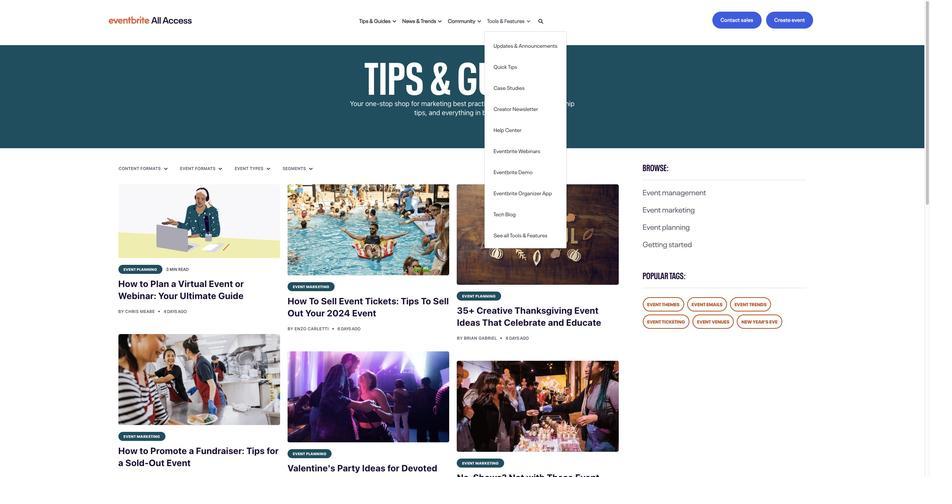 Task type: locate. For each thing, give the bounding box(es) containing it.
3 eventbrite from the top
[[494, 189, 518, 196]]

updates & announcements
[[494, 41, 558, 49]]

management
[[663, 186, 707, 197]]

1 horizontal spatial arrow image
[[219, 167, 222, 170]]

arrow image right content formats
[[164, 167, 168, 170]]

arrow image
[[439, 20, 442, 23], [527, 20, 531, 23]]

ago for your
[[352, 326, 361, 332]]

event inside valentine's party ideas for devoted event creators
[[288, 475, 312, 477]]

0 horizontal spatial formats
[[140, 166, 161, 171]]

0 vertical spatial event
[[792, 15, 806, 23]]

2 vertical spatial for
[[388, 463, 400, 473]]

0 horizontal spatial and
[[429, 109, 441, 117]]

2 vertical spatial ago
[[521, 335, 529, 341]]

sell up 2024
[[321, 296, 337, 306]]

1 vertical spatial by
[[288, 326, 294, 331]]

1 horizontal spatial by
[[288, 326, 294, 331]]

6 days ago for thanksgiving
[[506, 335, 529, 341]]

by for how to sell event tickets: tips to sell out your 2024 event
[[288, 326, 294, 331]]

venues
[[712, 318, 730, 325]]

browse:
[[643, 160, 669, 173]]

out inside how to promote a fundraiser: tips for a sold-out event
[[149, 457, 165, 468]]

2 arrow image from the left
[[527, 20, 531, 23]]

one-
[[366, 100, 380, 108]]

a left sold-
[[118, 457, 123, 468]]

2 horizontal spatial for
[[412, 100, 420, 108]]

1 horizontal spatial sell
[[433, 296, 449, 306]]

& inside the tips & guides link
[[370, 16, 373, 24]]

center
[[506, 125, 522, 133]]

arrow image
[[393, 20, 397, 23], [478, 20, 482, 23]]

1 formats from the left
[[140, 166, 161, 171]]

& inside news & trends link
[[417, 16, 420, 24]]

0 vertical spatial eventbrite
[[494, 147, 518, 154]]

2 vertical spatial by
[[457, 336, 463, 341]]

types
[[250, 166, 264, 171]]

1 horizontal spatial 6
[[506, 335, 509, 341]]

1 horizontal spatial ideas
[[457, 317, 481, 328]]

creator newsletter link
[[485, 101, 567, 115]]

1 vertical spatial and
[[549, 317, 565, 328]]

tools up updates
[[488, 16, 499, 24]]

& right updates
[[515, 41, 518, 49]]

1 horizontal spatial tools
[[510, 231, 522, 238]]

2 arrow image from the left
[[478, 20, 482, 23]]

news & trends link
[[400, 12, 445, 28]]

quick tips
[[494, 62, 518, 70]]

tools & features link
[[485, 12, 534, 28]]

ideas down '35+'
[[457, 317, 481, 328]]

tips
[[360, 16, 369, 24], [365, 40, 424, 106], [508, 62, 518, 70], [401, 296, 419, 306], [247, 445, 265, 456]]

out up enzo
[[288, 308, 304, 318]]

3 min read
[[166, 266, 189, 272]]

1 horizontal spatial guides
[[458, 40, 560, 106]]

in
[[476, 109, 481, 117]]

how inside how to plan a virtual event or webinar: your ultimate guide
[[118, 278, 138, 289]]

& inside "updates & announcements" link
[[515, 41, 518, 49]]

lots of people at a pool party image
[[288, 184, 450, 275]]

2 horizontal spatial days
[[510, 335, 520, 341]]

everything
[[442, 109, 474, 117]]

and
[[429, 109, 441, 117], [549, 317, 565, 328]]

1 to from the top
[[140, 278, 149, 289]]

how up webinar:
[[118, 278, 138, 289]]

arrow image inside event types dropdown button
[[267, 167, 270, 170]]

ago right 4
[[178, 308, 187, 314]]

1 vertical spatial your
[[158, 290, 178, 301]]

35+ creative thanksgiving event ideas that celebrate and educate link
[[457, 301, 619, 333]]

1 horizontal spatial arrow image
[[309, 167, 313, 170]]

arrow image right types
[[267, 167, 270, 170]]

features down tech blog "link"
[[528, 231, 548, 238]]

1 eventbrite from the top
[[494, 147, 518, 154]]

event inside your one-stop shop for marketing best practices, event ideas, sponsorship tips, and everything in between.
[[500, 100, 517, 108]]

1 vertical spatial to
[[140, 445, 149, 456]]

0 vertical spatial 6
[[338, 326, 340, 332]]

0 horizontal spatial 6
[[338, 326, 340, 332]]

to inside how to promote a fundraiser: tips for a sold-out event
[[140, 445, 149, 456]]

4 days ago
[[164, 308, 187, 314]]

6 days ago down 2024
[[338, 326, 361, 332]]

1 vertical spatial features
[[528, 231, 548, 238]]

0 vertical spatial days
[[167, 308, 177, 314]]

event inside 35+ creative thanksgiving event ideas that celebrate and educate
[[575, 305, 599, 316]]

arrow image left news
[[393, 20, 397, 23]]

your inside how to sell event tickets: tips to sell out your 2024 event
[[306, 308, 325, 318]]

guides
[[374, 16, 391, 24], [458, 40, 560, 106]]

eventbrite webinars
[[494, 147, 541, 154]]

to for plan
[[140, 278, 149, 289]]

arrow image inside segments dropdown button
[[309, 167, 313, 170]]

0 horizontal spatial arrow image
[[267, 167, 270, 170]]

your up carletti
[[306, 308, 325, 318]]

ticketing
[[663, 318, 686, 325]]

2 vertical spatial days
[[510, 335, 520, 341]]

event planning link up '35+'
[[457, 292, 502, 301]]

news & trends
[[403, 16, 437, 24]]

event planning for how to plan a virtual event or webinar: your ultimate guide
[[124, 266, 157, 272]]

emails
[[707, 301, 723, 307]]

1 horizontal spatial 6 days ago
[[506, 335, 529, 341]]

a right plan
[[171, 278, 176, 289]]

planning up plan
[[137, 266, 157, 272]]

event planning up plan
[[124, 266, 157, 272]]

formats inside content formats dropdown button
[[140, 166, 161, 171]]

webinars
[[519, 147, 541, 154]]

event trends
[[735, 301, 767, 307]]

1 horizontal spatial formats
[[195, 166, 216, 171]]

0 vertical spatial out
[[288, 308, 304, 318]]

tips inside how to promote a fundraiser: tips for a sold-out event
[[247, 445, 265, 456]]

1 arrow image from the left
[[267, 167, 270, 170]]

event marketing for lots of people at a pool party 'image'
[[293, 284, 330, 289]]

0 vertical spatial guides
[[374, 16, 391, 24]]

1 vertical spatial how
[[288, 296, 307, 306]]

0 vertical spatial for
[[412, 100, 420, 108]]

arrow image right segments
[[309, 167, 313, 170]]

and down "thanksgiving"
[[549, 317, 565, 328]]

6 days ago
[[338, 326, 361, 332], [506, 335, 529, 341]]

& for the tips & guides link
[[370, 16, 373, 24]]

1 vertical spatial out
[[149, 457, 165, 468]]

ago down how to sell event tickets: tips to sell out your 2024 event link
[[352, 326, 361, 332]]

arrow image right event formats
[[219, 167, 222, 170]]

0 horizontal spatial arrow image
[[164, 167, 168, 170]]

2 arrow image from the left
[[219, 167, 222, 170]]

event up between.
[[500, 100, 517, 108]]

0 vertical spatial features
[[505, 16, 525, 24]]

0 vertical spatial your
[[350, 100, 364, 108]]

event marketing link for lots of people at a pool party 'image'
[[288, 282, 335, 291]]

2 vertical spatial eventbrite
[[494, 189, 518, 196]]

eventbrite webinars link
[[485, 144, 567, 157]]

0 vertical spatial a
[[171, 278, 176, 289]]

arrow image inside news & trends link
[[439, 20, 442, 23]]

0 horizontal spatial to
[[309, 296, 319, 306]]

marketing for people laughing while serving food image at the bottom of the page
[[137, 433, 160, 439]]

ideas
[[457, 317, 481, 328], [362, 463, 386, 473]]

arrow image right community
[[478, 20, 482, 23]]

to up webinar:
[[140, 278, 149, 289]]

event planning link up plan
[[118, 265, 163, 274]]

out inside how to sell event tickets: tips to sell out your 2024 event
[[288, 308, 304, 318]]

6 for sell
[[338, 326, 340, 332]]

meabe
[[140, 309, 155, 314]]

& for tools & features link at the right top
[[500, 16, 504, 24]]

arrow image for features
[[527, 20, 531, 23]]

0 vertical spatial to
[[140, 278, 149, 289]]

0 horizontal spatial by
[[118, 309, 124, 314]]

& right news
[[417, 16, 420, 24]]

ideas right party
[[362, 463, 386, 473]]

plan
[[151, 278, 169, 289]]

your inside how to plan a virtual event or webinar: your ultimate guide
[[158, 290, 178, 301]]

eventbrite
[[494, 147, 518, 154], [494, 168, 518, 175], [494, 189, 518, 196]]

event planning up getting started link
[[643, 221, 690, 232]]

1 horizontal spatial arrow image
[[478, 20, 482, 23]]

event inside dropdown button
[[235, 166, 249, 171]]

event planning up valentine's
[[293, 451, 327, 456]]

6 days ago for sell
[[338, 326, 361, 332]]

features
[[505, 16, 525, 24], [528, 231, 548, 238]]

arrow image inside the tips & guides link
[[393, 20, 397, 23]]

best
[[454, 100, 467, 108]]

for
[[412, 100, 420, 108], [267, 445, 279, 456], [388, 463, 400, 473]]

1 arrow image from the left
[[439, 20, 442, 23]]

1 arrow image from the left
[[393, 20, 397, 23]]

arrow image
[[267, 167, 270, 170], [309, 167, 313, 170]]

6 down 2024
[[338, 326, 340, 332]]

1 vertical spatial days
[[341, 326, 351, 332]]

event planning up '35+'
[[463, 293, 496, 299]]

0 horizontal spatial days
[[167, 308, 177, 314]]

how inside how to promote a fundraiser: tips for a sold-out event
[[118, 445, 138, 456]]

event inside dropdown button
[[180, 166, 194, 171]]

event themes link
[[643, 297, 685, 312]]

0 horizontal spatial guides
[[374, 16, 391, 24]]

to up sold-
[[140, 445, 149, 456]]

1 vertical spatial 6
[[506, 335, 509, 341]]

by left enzo
[[288, 326, 294, 331]]

0 horizontal spatial ideas
[[362, 463, 386, 473]]

0 vertical spatial 6 days ago
[[338, 326, 361, 332]]

formats inside 'event formats' dropdown button
[[195, 166, 216, 171]]

a inside how to plan a virtual event or webinar: your ultimate guide
[[171, 278, 176, 289]]

for inside how to promote a fundraiser: tips for a sold-out event
[[267, 445, 279, 456]]

popular
[[643, 268, 669, 281]]

tools
[[488, 16, 499, 24], [510, 231, 522, 238]]

0 horizontal spatial arrow image
[[439, 20, 442, 23]]

out down promote
[[149, 457, 165, 468]]

& left news
[[370, 16, 373, 24]]

and inside your one-stop shop for marketing best practices, event ideas, sponsorship tips, and everything in between.
[[429, 109, 441, 117]]

event guests and food vendor image
[[457, 361, 619, 452]]

1 horizontal spatial event
[[792, 15, 806, 23]]

eventbrite for eventbrite organizer app
[[494, 189, 518, 196]]

by left brian
[[457, 336, 463, 341]]

contact
[[721, 15, 741, 23]]

2 to from the top
[[140, 445, 149, 456]]

to for promote
[[140, 445, 149, 456]]

people laughing while serving food image
[[118, 334, 280, 425]]

1 horizontal spatial features
[[528, 231, 548, 238]]

1 horizontal spatial and
[[549, 317, 565, 328]]

1 vertical spatial 6 days ago
[[506, 335, 529, 341]]

& for "updates & announcements" link on the right top of the page
[[515, 41, 518, 49]]

eventbrite for eventbrite demo
[[494, 168, 518, 175]]

how to plan a virtual event or webinar: your ultimate guide
[[118, 278, 244, 301]]

0 vertical spatial ago
[[178, 308, 187, 314]]

ideas inside valentine's party ideas for devoted event creators
[[362, 463, 386, 473]]

2 vertical spatial how
[[118, 445, 138, 456]]

1 horizontal spatial arrow image
[[527, 20, 531, 23]]

2 arrow image from the left
[[309, 167, 313, 170]]

case studies
[[494, 83, 525, 91]]

0 horizontal spatial 6 days ago
[[338, 326, 361, 332]]

marketing
[[422, 100, 452, 108], [663, 203, 695, 214], [306, 284, 330, 289], [137, 433, 160, 439], [476, 460, 499, 466]]

ultimate
[[180, 290, 217, 301]]

content formats
[[119, 166, 162, 171]]

arrow image inside content formats dropdown button
[[164, 167, 168, 170]]

how to promote a fundraiser: tips for a sold-out event
[[118, 445, 279, 468]]

0 vertical spatial how
[[118, 278, 138, 289]]

arrow image left 'search icon'
[[527, 20, 531, 23]]

0 horizontal spatial features
[[505, 16, 525, 24]]

eventbrite down help center
[[494, 147, 518, 154]]

eventbrite up tech blog
[[494, 189, 518, 196]]

2 horizontal spatial a
[[189, 445, 194, 456]]

event venues link
[[693, 315, 735, 329]]

tips inside the quick tips link
[[508, 62, 518, 70]]

marketing inside your one-stop shop for marketing best practices, event ideas, sponsorship tips, and everything in between.
[[422, 100, 452, 108]]

1 vertical spatial for
[[267, 445, 279, 456]]

by enzo carletti link
[[288, 326, 330, 331]]

themes
[[663, 301, 680, 307]]

marketing for the event guests and food vendor image
[[476, 460, 499, 466]]

how to sell event tickets: tips to sell out your 2024 event link
[[288, 291, 450, 324]]

your down plan
[[158, 290, 178, 301]]

eventbrite left demo
[[494, 168, 518, 175]]

your left one-
[[350, 100, 364, 108]]

1 arrow image from the left
[[164, 167, 168, 170]]

event inside how to promote a fundraiser: tips for a sold-out event
[[167, 457, 191, 468]]

days right 4
[[167, 308, 177, 314]]

0 horizontal spatial arrow image
[[393, 20, 397, 23]]

popular tags:
[[643, 268, 686, 281]]

1 horizontal spatial days
[[341, 326, 351, 332]]

& inside tools & features link
[[500, 16, 504, 24]]

0 vertical spatial by
[[118, 309, 124, 314]]

2 vertical spatial your
[[306, 308, 325, 318]]

& for news & trends link in the top of the page
[[417, 16, 420, 24]]

2 horizontal spatial ago
[[521, 335, 529, 341]]

6 for thanksgiving
[[506, 335, 509, 341]]

0 vertical spatial tools
[[488, 16, 499, 24]]

ago for ultimate
[[178, 308, 187, 314]]

0 horizontal spatial event
[[500, 100, 517, 108]]

new year's eve
[[742, 318, 778, 325]]

& up updates
[[500, 16, 504, 24]]

& right all
[[523, 231, 527, 238]]

quick tips link
[[485, 59, 567, 73]]

1 horizontal spatial to
[[421, 296, 431, 306]]

updates & announcements link
[[485, 38, 567, 52]]

arrow image inside 'event formats' dropdown button
[[219, 167, 222, 170]]

arrow image for event formats
[[219, 167, 222, 170]]

0 horizontal spatial out
[[149, 457, 165, 468]]

event marketing for people laughing while serving food image at the bottom of the page
[[124, 433, 160, 439]]

arrow image inside tools & features link
[[527, 20, 531, 23]]

1 vertical spatial a
[[189, 445, 194, 456]]

ago down "celebrate"
[[521, 335, 529, 341]]

create
[[775, 15, 791, 23]]

marketing for lots of people at a pool party 'image'
[[306, 284, 330, 289]]

event marketing for the event guests and food vendor image
[[463, 460, 499, 466]]

all
[[504, 231, 509, 238]]

how inside how to sell event tickets: tips to sell out your 2024 event
[[288, 296, 307, 306]]

0 horizontal spatial for
[[267, 445, 279, 456]]

event right create
[[792, 15, 806, 23]]

0 vertical spatial and
[[429, 109, 441, 117]]

days down 2024
[[341, 326, 351, 332]]

to inside how to plan a virtual event or webinar: your ultimate guide
[[140, 278, 149, 289]]

community
[[448, 16, 476, 24]]

6 days ago down "celebrate"
[[506, 335, 529, 341]]

planning up valentine's
[[306, 451, 327, 456]]

0 vertical spatial ideas
[[457, 317, 481, 328]]

2 horizontal spatial your
[[350, 100, 364, 108]]

0 horizontal spatial a
[[118, 457, 123, 468]]

a for virtual
[[171, 278, 176, 289]]

brian
[[464, 336, 478, 341]]

1 vertical spatial ago
[[352, 326, 361, 332]]

how for how to plan a virtual event or webinar: your ultimate guide
[[118, 278, 138, 289]]

2 formats from the left
[[195, 166, 216, 171]]

1 vertical spatial tools
[[510, 231, 522, 238]]

planning for valentine's party ideas for devoted event creators
[[306, 451, 327, 456]]

4
[[164, 308, 166, 314]]

1 horizontal spatial a
[[171, 278, 176, 289]]

1 horizontal spatial for
[[388, 463, 400, 473]]

2 horizontal spatial by
[[457, 336, 463, 341]]

1 vertical spatial guides
[[458, 40, 560, 106]]

event marketing
[[643, 203, 695, 214], [293, 284, 330, 289], [124, 433, 160, 439], [463, 460, 499, 466]]

tips inside how to sell event tickets: tips to sell out your 2024 event
[[401, 296, 419, 306]]

arrow image for segments
[[309, 167, 313, 170]]

6 right gabriel
[[506, 335, 509, 341]]

event planning link up valentine's
[[288, 449, 332, 458]]

carletti
[[308, 326, 329, 331]]

arrow image right trends
[[439, 20, 442, 23]]

event
[[792, 15, 806, 23], [500, 100, 517, 108]]

and inside 35+ creative thanksgiving event ideas that celebrate and educate
[[549, 317, 565, 328]]

0 horizontal spatial ago
[[178, 308, 187, 314]]

days down "celebrate"
[[510, 335, 520, 341]]

arrow image inside community "link"
[[478, 20, 482, 23]]

2 vertical spatial a
[[118, 457, 123, 468]]

1 horizontal spatial out
[[288, 308, 304, 318]]

features left 'search icon'
[[505, 16, 525, 24]]

tech blog
[[494, 210, 516, 217]]

planning up started
[[663, 221, 690, 232]]

eventbrite for eventbrite webinars
[[494, 147, 518, 154]]

tools right all
[[510, 231, 522, 238]]

0 horizontal spatial sell
[[321, 296, 337, 306]]

app
[[543, 189, 552, 196]]

how up sold-
[[118, 445, 138, 456]]

1 vertical spatial ideas
[[362, 463, 386, 473]]

1 horizontal spatial ago
[[352, 326, 361, 332]]

event formats
[[180, 166, 217, 171]]

your
[[350, 100, 364, 108], [158, 290, 178, 301], [306, 308, 325, 318]]

1 vertical spatial eventbrite
[[494, 168, 518, 175]]

by for 35+ creative thanksgiving event ideas that celebrate and educate
[[457, 336, 463, 341]]

arrow image
[[164, 167, 168, 170], [219, 167, 222, 170]]

a right promote
[[189, 445, 194, 456]]

1 horizontal spatial your
[[306, 308, 325, 318]]

2024
[[327, 308, 350, 318]]

days for ultimate
[[167, 308, 177, 314]]

organizer
[[519, 189, 542, 196]]

how up enzo
[[288, 296, 307, 306]]

arrow image for trends
[[439, 20, 442, 23]]

by left chris
[[118, 309, 124, 314]]

planning up 'creative'
[[476, 293, 496, 299]]

sell left '35+'
[[433, 296, 449, 306]]

tools & features
[[488, 16, 525, 24]]

1 vertical spatial event
[[500, 100, 517, 108]]

and right tips,
[[429, 109, 441, 117]]

how for how to sell event tickets: tips to sell out your 2024 event
[[288, 296, 307, 306]]

2 eventbrite from the top
[[494, 168, 518, 175]]

0 horizontal spatial your
[[158, 290, 178, 301]]

&
[[370, 16, 373, 24], [417, 16, 420, 24], [500, 16, 504, 24], [430, 40, 452, 106], [515, 41, 518, 49], [523, 231, 527, 238]]

arrow image for tips & guides
[[393, 20, 397, 23]]

blog
[[506, 210, 516, 217]]



Task type: describe. For each thing, give the bounding box(es) containing it.
event trends link
[[731, 297, 772, 312]]

promote
[[151, 445, 187, 456]]

event venues
[[698, 318, 730, 325]]

3
[[166, 266, 169, 272]]

new year's eve link
[[738, 315, 783, 329]]

how to sell event tickets: tips to sell out your 2024 event
[[288, 296, 449, 318]]

formats for content
[[140, 166, 161, 171]]

event planning link up getting started link
[[643, 221, 690, 232]]

1 to from the left
[[309, 296, 319, 306]]

by enzo carletti
[[288, 326, 330, 331]]

case
[[494, 83, 506, 91]]

2 sell from the left
[[433, 296, 449, 306]]

for inside valentine's party ideas for devoted event creators
[[388, 463, 400, 473]]

your inside your one-stop shop for marketing best practices, event ideas, sponsorship tips, and everything in between.
[[350, 100, 364, 108]]

getting
[[643, 238, 668, 249]]

content
[[119, 166, 139, 171]]

celebrate
[[504, 317, 547, 328]]

1 sell from the left
[[321, 296, 337, 306]]

studies
[[507, 83, 525, 91]]

webinar:
[[118, 290, 156, 301]]

event planning for 35+ creative thanksgiving event ideas that celebrate and educate
[[463, 293, 496, 299]]

2 to from the left
[[421, 296, 431, 306]]

valentine's party ideas for devoted event creators link
[[288, 458, 450, 477]]

event ticketing
[[648, 318, 686, 325]]

see all tools & features link
[[485, 228, 567, 241]]

for inside your one-stop shop for marketing best practices, event ideas, sponsorship tips, and everything in between.
[[412, 100, 420, 108]]

creator
[[494, 104, 512, 112]]

tech blog link
[[485, 207, 567, 220]]

shop
[[395, 100, 410, 108]]

event planning for valentine's party ideas for devoted event creators
[[293, 451, 327, 456]]

planning for how to plan a virtual event or webinar: your ultimate guide
[[137, 266, 157, 272]]

features inside see all tools & features link
[[528, 231, 548, 238]]

by for how to plan a virtual event or webinar: your ultimate guide
[[118, 309, 124, 314]]

event planning link for how to plan a virtual event or webinar: your ultimate guide
[[118, 265, 163, 274]]

features inside tools & features link
[[505, 16, 525, 24]]

how to promote a fundraiser: tips for a sold-out event link
[[118, 441, 280, 473]]

or
[[235, 278, 244, 289]]

thanksgiving
[[515, 305, 573, 316]]

newsletter
[[513, 104, 539, 112]]

updates
[[494, 41, 514, 49]]

that
[[483, 317, 502, 328]]

event planning link for 35+ creative thanksgiving event ideas that celebrate and educate
[[457, 292, 502, 301]]

formats for event
[[195, 166, 216, 171]]

arrow image for community
[[478, 20, 482, 23]]

0 horizontal spatial tools
[[488, 16, 499, 24]]

35+
[[457, 305, 475, 316]]

eve
[[770, 318, 778, 325]]

tech
[[494, 210, 505, 217]]

search icon image
[[539, 19, 544, 24]]

couple dancing in nightclub image
[[288, 351, 450, 443]]

event formats button
[[180, 165, 223, 172]]

event marketing link for the event guests and food vendor image
[[457, 459, 504, 468]]

sales
[[742, 15, 754, 23]]

planning for 35+ creative thanksgiving event ideas that celebrate and educate
[[476, 293, 496, 299]]

event management link
[[643, 186, 707, 197]]

case studies link
[[485, 80, 567, 94]]

practices,
[[469, 100, 498, 108]]

trends
[[421, 16, 437, 24]]

virtual
[[178, 278, 207, 289]]

stop
[[380, 100, 393, 108]]

tips inside the tips & guides link
[[360, 16, 369, 24]]

help center link
[[485, 122, 567, 136]]

guides inside the tips & guides link
[[374, 16, 391, 24]]

days for your
[[341, 326, 351, 332]]

see all tools & features
[[494, 231, 548, 238]]

a for fundraiser:
[[189, 445, 194, 456]]

0 vertical spatial tips & guides
[[360, 16, 391, 24]]

by chris meabe
[[118, 309, 156, 314]]

event marketing link for people laughing while serving food image at the bottom of the page
[[118, 432, 166, 441]]

event inside how to plan a virtual event or webinar: your ultimate guide
[[209, 278, 233, 289]]

contact sales
[[721, 15, 754, 23]]

& left best
[[430, 40, 452, 106]]

segments button
[[282, 165, 313, 172]]

demo
[[519, 168, 533, 175]]

getting started
[[643, 238, 693, 249]]

event planning link for valentine's party ideas for devoted event creators
[[288, 449, 332, 458]]

arrow image for event types
[[267, 167, 270, 170]]

35+ creative thanksgiving event ideas that celebrate and educate
[[457, 305, 602, 328]]

eventbrite demo link
[[485, 165, 567, 178]]

creative
[[477, 305, 513, 316]]

event emails link
[[688, 297, 728, 312]]

segments
[[283, 166, 307, 171]]

1 vertical spatial tips & guides
[[365, 40, 560, 106]]

ideas inside 35+ creative thanksgiving event ideas that celebrate and educate
[[457, 317, 481, 328]]

party
[[338, 463, 360, 473]]

sponsorship
[[538, 100, 575, 108]]

create event
[[775, 15, 806, 23]]

tickets:
[[365, 296, 399, 306]]

arrow image for content formats
[[164, 167, 168, 170]]

community link
[[445, 12, 485, 28]]

started
[[669, 238, 693, 249]]

logo eventbrite image
[[107, 13, 193, 27]]

event emails
[[692, 301, 723, 307]]

how for how to promote a fundraiser: tips for a sold-out event
[[118, 445, 138, 456]]

event types
[[235, 166, 265, 171]]

announcements
[[519, 41, 558, 49]]

event themes
[[648, 301, 680, 307]]

trends
[[750, 301, 767, 307]]

see
[[494, 231, 503, 238]]

min
[[170, 266, 178, 272]]

by chris meabe link
[[118, 309, 156, 314]]

gabriel
[[479, 336, 498, 341]]

new
[[742, 318, 753, 325]]

getting started link
[[643, 238, 693, 249]]

& inside see all tools & features link
[[523, 231, 527, 238]]

by brian gabriel
[[457, 336, 499, 341]]

event management
[[643, 186, 707, 197]]

year's
[[753, 318, 769, 325]]

content formats button
[[118, 165, 168, 172]]

creators
[[314, 475, 351, 477]]

create event link
[[767, 12, 814, 29]]

help center
[[494, 125, 522, 133]]

ideas,
[[518, 100, 536, 108]]

read
[[178, 266, 189, 272]]

tags:
[[670, 268, 686, 281]]

valentine's party ideas for devoted event creators
[[288, 463, 438, 477]]



Task type: vqa. For each thing, say whether or not it's contained in the screenshot.
Fallout Boy & Panic At The Disco Tributes! link
no



